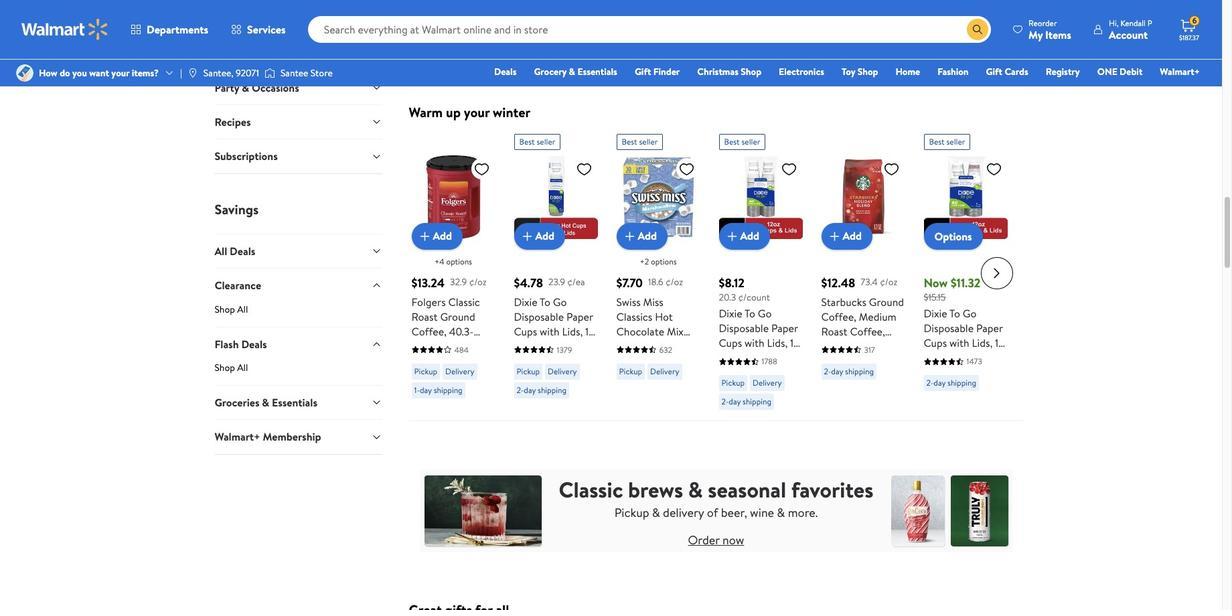 Task type: describe. For each thing, give the bounding box(es) containing it.
delivery down "632"
[[651, 366, 680, 377]]

p
[[1148, 17, 1153, 28]]

with for 18.6
[[617, 339, 637, 353]]

6
[[1193, 15, 1197, 26]]

gift for gift cards
[[987, 65, 1003, 78]]

recipes button
[[215, 105, 382, 139]]

product group containing $4.78
[[514, 128, 598, 415]]

cups inside now $11.32 $15.15 dixie to go disposable paper cups with lids, 12 oz, multicolor, 60 count
[[924, 336, 948, 350]]

& left of
[[689, 475, 703, 504]]

grocery & essentials
[[534, 65, 618, 78]]

shipping down 1788
[[743, 396, 772, 407]]

to for $8.12
[[745, 306, 756, 321]]

with for 20.3
[[745, 336, 765, 350]]

shop all link for flash deals
[[215, 361, 382, 385]]

& left delivery
[[652, 504, 660, 521]]

add to favorites list, dixie to go disposable paper cups with lids, 12 oz, multicolor, 40 count image
[[782, 161, 798, 177]]

$13.24
[[412, 274, 445, 291]]

$7.70
[[617, 274, 643, 291]]

¢/ea
[[568, 276, 585, 289]]

 image for how do you want your items?
[[16, 64, 33, 82]]

& right grocery
[[569, 65, 576, 78]]

disposable for $4.78
[[514, 309, 564, 324]]

clearance
[[215, 278, 261, 293]]

warm up your winter
[[409, 103, 531, 121]]

1 vertical spatial your
[[464, 103, 490, 121]]

1788
[[762, 356, 778, 367]]

¢/oz for $12.48
[[881, 276, 898, 289]]

dixie for $4.78
[[514, 295, 538, 309]]

fashion
[[938, 65, 969, 78]]

grocery
[[534, 65, 567, 78]]

dixie to go disposable paper cups with lids, 12 oz, multicolor, 60 count image
[[924, 155, 1008, 239]]

delivery down 484
[[446, 366, 475, 377]]

$13.24 32.9 ¢/oz folgers classic roast ground coffee, 40.3- ounce
[[412, 274, 487, 353]]

40.3-
[[449, 324, 474, 339]]

best for product group containing $4.78
[[520, 136, 535, 147]]

617
[[865, 10, 876, 21]]

shipping down 317
[[846, 366, 874, 377]]

options for +2 options
[[651, 256, 677, 267]]

1473
[[967, 356, 983, 367]]

blend,
[[859, 339, 888, 353]]

delivery up grocery
[[548, 43, 577, 55]]

$187.37
[[1180, 33, 1200, 42]]

2-day shipping up winter
[[517, 62, 567, 73]]

shipping down 452
[[743, 32, 772, 43]]

all deals button
[[215, 234, 382, 268]]

with for $11.32
[[950, 336, 970, 350]]

walmart+ membership
[[215, 430, 321, 444]]

delivery down the 115
[[958, 32, 987, 43]]

$4.78
[[514, 274, 543, 291]]

+2 options
[[640, 256, 677, 267]]

delivery
[[663, 504, 704, 521]]

winter
[[493, 103, 531, 121]]

delivery down 1379
[[548, 366, 577, 377]]

debit
[[1120, 65, 1143, 78]]

shop inside 'link'
[[741, 65, 762, 78]]

more.
[[788, 504, 818, 521]]

shop right toy
[[858, 65, 879, 78]]

seller for product group containing now $11.32
[[947, 136, 966, 147]]

(17
[[842, 353, 854, 368]]

add button for 'dixie to go disposable paper cups with lids, 12 oz, multicolor, 40 count' image
[[719, 223, 771, 250]]

add to favorites list, dixie to go disposable paper cups with lids, 12 oz, multicolor, 60 count image
[[987, 161, 1003, 177]]

services
[[247, 22, 286, 37]]

lids, inside now $11.32 $15.15 dixie to go disposable paper cups with lids, 12 oz, multicolor, 60 count
[[973, 336, 993, 350]]

medium
[[859, 309, 897, 324]]

2-day shipping down holiday
[[824, 366, 874, 377]]

2-day shipping down 1473 on the right of the page
[[927, 377, 977, 389]]

¢/count
[[739, 290, 770, 304]]

lids, for $8.12
[[768, 336, 788, 350]]

next slide for product carousel list image
[[981, 257, 1013, 289]]

best for product group containing $7.70
[[622, 136, 638, 147]]

$12.48 73.4 ¢/oz starbucks ground coffee, medium roast coffee, holiday blend, 1 bag (17 oz)
[[822, 274, 905, 368]]

add to cart image for folgers classic roast ground coffee, 40.3-ounce image
[[417, 228, 433, 244]]

one debit
[[1098, 65, 1143, 78]]

toy
[[842, 65, 856, 78]]

add button for starbucks ground coffee, medium roast coffee, holiday blend, 1 bag (17 oz) image
[[822, 223, 873, 250]]

oz
[[643, 368, 657, 383]]

party & occasions
[[215, 80, 299, 95]]

add button for the dixie to go disposable paper cups with lids, 12 oz, multicolor, 20 count image
[[514, 223, 566, 250]]

seller for product group containing $4.78
[[537, 136, 556, 147]]

dixie inside now $11.32 $15.15 dixie to go disposable paper cups with lids, 12 oz, multicolor, 60 count
[[924, 306, 948, 321]]

disposable inside now $11.32 $15.15 dixie to go disposable paper cups with lids, 12 oz, multicolor, 60 count
[[924, 321, 974, 336]]

pickup inside 'classic brews & seasonal favorites pickup & delivery of beer, wine & more.'
[[615, 504, 650, 521]]

packets
[[659, 368, 695, 383]]

shipping right deals link
[[538, 62, 567, 73]]

one debit link
[[1092, 64, 1149, 79]]

favorites
[[792, 475, 874, 504]]

2-day shipping down 617
[[824, 32, 874, 43]]

miss
[[644, 295, 664, 309]]

santee
[[281, 66, 309, 80]]

add to cart image for the dixie to go disposable paper cups with lids, 12 oz, multicolor, 20 count image
[[520, 228, 536, 244]]

order now link
[[688, 532, 745, 548]]

now
[[924, 274, 948, 291]]

santee store
[[281, 66, 333, 80]]

seasonal
[[708, 475, 787, 504]]

2-day shipping up gift finder link
[[619, 50, 669, 62]]

all inside dropdown button
[[215, 244, 227, 258]]

18.6
[[649, 276, 664, 289]]

party
[[215, 80, 239, 95]]

2-day shipping down 1788
[[722, 396, 772, 407]]

best seller for product group containing $4.78
[[520, 136, 556, 147]]

Search search field
[[308, 16, 992, 43]]

12 for $8.12
[[791, 336, 800, 350]]

oz, for $8.12
[[719, 350, 732, 365]]

best for product group containing now $11.32
[[930, 136, 945, 147]]

go for $4.78
[[553, 295, 567, 309]]

1-
[[414, 384, 420, 396]]

ounce
[[412, 339, 443, 353]]

roast inside $12.48 73.4 ¢/oz starbucks ground coffee, medium roast coffee, holiday blend, 1 bag (17 oz)
[[822, 324, 848, 339]]

2-day shipping down 452
[[722, 32, 772, 43]]

add to cart image for 632
[[622, 228, 638, 244]]

shop down the flash
[[215, 361, 235, 375]]

how do you want your items?
[[39, 66, 159, 80]]

ground inside $12.48 73.4 ¢/oz starbucks ground coffee, medium roast coffee, holiday blend, 1 bag (17 oz)
[[870, 295, 905, 309]]

coffee, up holiday
[[822, 309, 857, 324]]

you
[[72, 66, 87, 80]]

one
[[1098, 65, 1118, 78]]

departments button
[[119, 13, 220, 46]]

christmas
[[698, 65, 739, 78]]

swiss
[[617, 295, 641, 309]]

essentials for groceries & essentials
[[272, 395, 318, 410]]

multicolor, inside now $11.32 $15.15 dixie to go disposable paper cups with lids, 12 oz, multicolor, 60 count
[[940, 350, 990, 365]]

clearance button
[[215, 268, 382, 303]]

+4 options
[[435, 256, 472, 267]]

60
[[992, 350, 1005, 365]]

electronics link
[[773, 64, 831, 79]]

savings
[[215, 200, 259, 218]]

product group containing pickup
[[514, 0, 598, 81]]

want
[[89, 66, 109, 80]]

with for 23.9
[[540, 324, 560, 339]]

& right wine
[[777, 504, 785, 521]]

multicolor, for $8.12
[[735, 350, 785, 365]]

grocery & essentials link
[[528, 64, 624, 79]]

paper for $4.78
[[567, 309, 593, 324]]

& down 92071
[[242, 80, 249, 95]]

shop down clearance
[[215, 303, 235, 316]]

recipes
[[215, 115, 251, 129]]

add to favorites list, starbucks ground coffee, medium roast coffee, holiday blend, 1 bag (17 oz) image
[[884, 161, 900, 177]]

walmart+ link
[[1155, 64, 1207, 79]]

20
[[582, 339, 595, 353]]

delivery down 324 at the left top of page
[[446, 32, 475, 43]]

toy shop
[[842, 65, 879, 78]]

$12.48
[[822, 274, 856, 291]]

starbucks ground coffee, medium roast coffee, holiday blend, 1 bag (17 oz) image
[[822, 155, 906, 239]]

2-day shipping up fashion
[[927, 50, 977, 62]]

shipping up fashion
[[948, 50, 977, 62]]

coffee, up 317
[[850, 324, 886, 339]]

shipping down 1473 on the right of the page
[[948, 377, 977, 389]]

all deals
[[215, 244, 255, 258]]

bag
[[822, 353, 839, 368]]

paper inside now $11.32 $15.15 dixie to go disposable paper cups with lids, 12 oz, multicolor, 60 count
[[977, 321, 1004, 336]]

product group containing 452
[[719, 0, 803, 81]]

flash deals button
[[215, 327, 382, 361]]

deals link
[[488, 64, 523, 79]]

1.38
[[623, 368, 641, 383]]

 image for santee store
[[265, 66, 275, 80]]

$8.12 20.3 ¢/count dixie to go disposable paper cups with lids, 12 oz, multicolor, 40 count
[[719, 274, 800, 380]]

best seller for product group containing $8.12
[[725, 136, 761, 147]]

shipping down 617
[[846, 32, 874, 43]]

add to favorites list, folgers classic roast ground coffee, 40.3-ounce image
[[474, 161, 490, 177]]

kendall
[[1121, 17, 1146, 28]]

christmas shop link
[[692, 64, 768, 79]]

swiss miss classics hot chocolate mix with marshmallows, 30 - 1.38 oz packets image
[[617, 155, 700, 239]]

all for flash deals
[[237, 361, 248, 375]]

20.3
[[719, 290, 736, 304]]

my
[[1029, 27, 1043, 42]]

$11.32
[[951, 274, 981, 291]]

cups for $4.78
[[514, 324, 538, 339]]

-
[[617, 368, 621, 383]]

$8.12
[[719, 274, 745, 291]]

coffee, inside $13.24 32.9 ¢/oz folgers classic roast ground coffee, 40.3- ounce
[[412, 324, 447, 339]]

$15.15
[[924, 290, 946, 304]]



Task type: locate. For each thing, give the bounding box(es) containing it.
to for $4.78
[[540, 295, 551, 309]]

deals right the flash
[[241, 337, 267, 351]]

¢/oz right '32.9'
[[469, 276, 487, 289]]

roast up ounce
[[412, 309, 438, 324]]

add up +4
[[433, 229, 452, 243]]

12 inside now $11.32 $15.15 dixie to go disposable paper cups with lids, 12 oz, multicolor, 60 count
[[996, 336, 1005, 350]]

2 add to cart image from the left
[[725, 228, 741, 244]]

count for $4.78
[[514, 353, 543, 368]]

2 horizontal spatial disposable
[[924, 321, 974, 336]]

gift cards link
[[981, 64, 1035, 79]]

paper inside $4.78 23.9 ¢/ea dixie to go disposable paper cups with lids, 12 oz, multicolor, 20 count
[[567, 309, 593, 324]]

1 vertical spatial shop all
[[215, 361, 248, 375]]

6 $187.37
[[1180, 15, 1200, 42]]

2-day shipping
[[722, 32, 772, 43], [824, 32, 874, 43], [619, 50, 669, 62], [927, 50, 977, 62], [517, 62, 567, 73], [824, 366, 874, 377], [927, 377, 977, 389], [517, 384, 567, 396], [722, 396, 772, 407]]

5 add button from the left
[[822, 223, 873, 250]]

3 best seller from the left
[[725, 136, 761, 147]]

452
[[762, 10, 776, 21]]

cups inside $4.78 23.9 ¢/ea dixie to go disposable paper cups with lids, 12 oz, multicolor, 20 count
[[514, 324, 538, 339]]

roast up bag at the right bottom
[[822, 324, 848, 339]]

reorder
[[1029, 17, 1058, 28]]

add to favorites list, swiss miss classics hot chocolate mix with marshmallows, 30 - 1.38 oz packets image
[[679, 161, 695, 177]]

cups for $8.12
[[719, 336, 743, 350]]

options right the "+2"
[[651, 256, 677, 267]]

product group containing $12.48
[[822, 128, 906, 415]]

fashion link
[[932, 64, 975, 79]]

2 horizontal spatial paper
[[977, 321, 1004, 336]]

best seller for product group containing now $11.32
[[930, 136, 966, 147]]

add to cart image up $7.70
[[622, 228, 638, 244]]

¢/oz inside $12.48 73.4 ¢/oz starbucks ground coffee, medium roast coffee, holiday blend, 1 bag (17 oz)
[[881, 276, 898, 289]]

0 horizontal spatial add to cart image
[[622, 228, 638, 244]]

1 options from the left
[[446, 256, 472, 267]]

cups right 1
[[924, 336, 948, 350]]

add for add to cart icon for the dixie to go disposable paper cups with lids, 12 oz, multicolor, 20 count image
[[536, 229, 555, 243]]

add button up $12.48
[[822, 223, 873, 250]]

all down clearance
[[237, 303, 248, 316]]

0 horizontal spatial cups
[[514, 324, 538, 339]]

1 vertical spatial classic
[[559, 475, 623, 504]]

all
[[215, 244, 227, 258], [237, 303, 248, 316], [237, 361, 248, 375]]

best for product group containing $8.12
[[725, 136, 740, 147]]

0 horizontal spatial go
[[553, 295, 567, 309]]

add to cart image
[[417, 228, 433, 244], [520, 228, 536, 244]]

your right up
[[464, 103, 490, 121]]

oz, for $4.78
[[514, 339, 527, 353]]

count left 1788
[[719, 365, 748, 380]]

0 horizontal spatial essentials
[[272, 395, 318, 410]]

4 add button from the left
[[719, 223, 771, 250]]

add for add to cart image related to delivery
[[741, 229, 760, 243]]

1 best seller from the left
[[520, 136, 556, 147]]

add to cart image up $4.78
[[520, 228, 536, 244]]

with inside now $11.32 $15.15 dixie to go disposable paper cups with lids, 12 oz, multicolor, 60 count
[[950, 336, 970, 350]]

deals up winter
[[494, 65, 517, 78]]

1 vertical spatial walmart+
[[215, 430, 260, 444]]

2 gift from the left
[[987, 65, 1003, 78]]

best up 'dixie to go disposable paper cups with lids, 12 oz, multicolor, 40 count' image
[[725, 136, 740, 147]]

shipping down 1379
[[538, 384, 567, 396]]

2 horizontal spatial multicolor,
[[940, 350, 990, 365]]

 image left 'how'
[[16, 64, 33, 82]]

0 horizontal spatial count
[[514, 353, 543, 368]]

count left 1473 on the right of the page
[[924, 365, 953, 380]]

go for $8.12
[[758, 306, 772, 321]]

disposable down the ¢/count
[[719, 321, 769, 336]]

walmart+ down groceries
[[215, 430, 260, 444]]

ground
[[870, 295, 905, 309], [440, 309, 476, 324]]

items?
[[132, 66, 159, 80]]

add to favorites list, dixie to go disposable paper cups with lids, 12 oz, multicolor, 20 count image
[[577, 161, 593, 177]]

all up clearance
[[215, 244, 227, 258]]

1 horizontal spatial ¢/oz
[[666, 276, 683, 289]]

shipping right 1-
[[434, 384, 463, 396]]

occasions
[[252, 80, 299, 95]]

shop all down clearance
[[215, 303, 248, 316]]

add button
[[412, 223, 463, 250], [514, 223, 566, 250], [617, 223, 668, 250], [719, 223, 771, 250], [822, 223, 873, 250]]

product group containing $13.24
[[412, 128, 495, 415]]

2 horizontal spatial go
[[963, 306, 977, 321]]

ground up 484
[[440, 309, 476, 324]]

multicolor, left 60
[[940, 350, 990, 365]]

12 inside $8.12 20.3 ¢/count dixie to go disposable paper cups with lids, 12 oz, multicolor, 40 count
[[791, 336, 800, 350]]

 image up occasions
[[265, 66, 275, 80]]

1 horizontal spatial paper
[[772, 321, 798, 336]]

lids,
[[562, 324, 583, 339], [768, 336, 788, 350], [973, 336, 993, 350]]

3 add button from the left
[[617, 223, 668, 250]]

add to cart image up $12.48
[[827, 228, 843, 244]]

shop all link up 'groceries & essentials'
[[215, 361, 382, 385]]

add up the "+2"
[[638, 229, 657, 243]]

essentials for grocery & essentials
[[578, 65, 618, 78]]

1 horizontal spatial dixie
[[719, 306, 743, 321]]

2-day shipping down 1379
[[517, 384, 567, 396]]

2 shop all from the top
[[215, 361, 248, 375]]

walmart+ for walmart+ membership
[[215, 430, 260, 444]]

0 vertical spatial shop all link
[[215, 303, 382, 327]]

0 horizontal spatial to
[[540, 295, 551, 309]]

lids, for $4.78
[[562, 324, 583, 339]]

1 horizontal spatial your
[[464, 103, 490, 121]]

1 shop all link from the top
[[215, 303, 382, 327]]

gift
[[635, 65, 651, 78], [987, 65, 1003, 78]]

0 horizontal spatial 12
[[586, 324, 595, 339]]

3 ¢/oz from the left
[[881, 276, 898, 289]]

cups inside $8.12 20.3 ¢/count dixie to go disposable paper cups with lids, 12 oz, multicolor, 40 count
[[719, 336, 743, 350]]

+2
[[640, 256, 649, 267]]

seller for product group containing $7.70
[[640, 136, 658, 147]]

1 horizontal spatial go
[[758, 306, 772, 321]]

2 horizontal spatial to
[[950, 306, 961, 321]]

1
[[891, 339, 894, 353]]

0 horizontal spatial  image
[[16, 64, 33, 82]]

cups down $4.78
[[514, 324, 538, 339]]

dixie down 20.3 on the right of the page
[[719, 306, 743, 321]]

1 horizontal spatial disposable
[[719, 321, 769, 336]]

with inside $4.78 23.9 ¢/ea dixie to go disposable paper cups with lids, 12 oz, multicolor, 20 count
[[540, 324, 560, 339]]

disposable inside $4.78 23.9 ¢/ea dixie to go disposable paper cups with lids, 12 oz, multicolor, 20 count
[[514, 309, 564, 324]]

starbucks
[[822, 295, 867, 309]]

1 add button from the left
[[412, 223, 463, 250]]

classic down '32.9'
[[449, 295, 480, 309]]

shop all link for clearance
[[215, 303, 382, 327]]

1 gift from the left
[[635, 65, 651, 78]]

chocolate
[[617, 324, 665, 339]]

1 horizontal spatial walmart+
[[1161, 65, 1201, 78]]

best
[[520, 136, 535, 147], [622, 136, 638, 147], [725, 136, 740, 147], [930, 136, 945, 147]]

classic inside $13.24 32.9 ¢/oz folgers classic roast ground coffee, 40.3- ounce
[[449, 295, 480, 309]]

paper up 60
[[977, 321, 1004, 336]]

options
[[935, 229, 973, 244]]

¢/oz right the 18.6
[[666, 276, 683, 289]]

1 shop all from the top
[[215, 303, 248, 316]]

walmart+
[[1161, 65, 1201, 78], [215, 430, 260, 444]]

folgers classic roast ground coffee, 40.3-ounce image
[[412, 155, 495, 239]]

0 horizontal spatial paper
[[567, 309, 593, 324]]

add for add to cart icon for folgers classic roast ground coffee, 40.3-ounce image
[[433, 229, 452, 243]]

¢/oz inside $7.70 18.6 ¢/oz swiss miss classics hot chocolate mix with marshmallows, 30 - 1.38 oz packets
[[666, 276, 683, 289]]

options for +4 options
[[446, 256, 472, 267]]

lids, up 1788
[[768, 336, 788, 350]]

12 inside $4.78 23.9 ¢/ea dixie to go disposable paper cups with lids, 12 oz, multicolor, 20 count
[[586, 324, 595, 339]]

dixie down $4.78
[[514, 295, 538, 309]]

multicolor, for $4.78
[[530, 339, 580, 353]]

with inside $7.70 18.6 ¢/oz swiss miss classics hot chocolate mix with marshmallows, 30 - 1.38 oz packets
[[617, 339, 637, 353]]

$7.70 18.6 ¢/oz swiss miss classics hot chocolate mix with marshmallows, 30 - 1.38 oz packets
[[617, 274, 700, 383]]

0 horizontal spatial disposable
[[514, 309, 564, 324]]

items
[[1046, 27, 1072, 42]]

deals for flash deals
[[241, 337, 267, 351]]

1 seller from the left
[[537, 136, 556, 147]]

oz, inside $4.78 23.9 ¢/ea dixie to go disposable paper cups with lids, 12 oz, multicolor, 20 count
[[514, 339, 527, 353]]

1 add from the left
[[433, 229, 452, 243]]

2 ¢/oz from the left
[[666, 276, 683, 289]]

1 horizontal spatial roast
[[822, 324, 848, 339]]

go inside $8.12 20.3 ¢/count dixie to go disposable paper cups with lids, 12 oz, multicolor, 40 count
[[758, 306, 772, 321]]

gift finder
[[635, 65, 680, 78]]

0 horizontal spatial add to cart image
[[417, 228, 433, 244]]

count
[[514, 353, 543, 368], [719, 365, 748, 380], [924, 365, 953, 380]]

0 horizontal spatial lids,
[[562, 324, 583, 339]]

dixie for $8.12
[[719, 306, 743, 321]]

product group
[[412, 0, 495, 81], [514, 0, 598, 81], [617, 0, 700, 81], [719, 0, 803, 81], [822, 0, 906, 81], [924, 0, 1008, 81], [412, 128, 495, 415], [514, 128, 598, 415], [617, 128, 700, 415], [719, 128, 803, 415], [822, 128, 906, 415], [924, 128, 1008, 415]]

add button for folgers classic roast ground coffee, 40.3-ounce image
[[412, 223, 463, 250]]

christmas shop
[[698, 65, 762, 78]]

2 options from the left
[[651, 256, 677, 267]]

product group containing $7.70
[[617, 128, 700, 415]]

to inside now $11.32 $15.15 dixie to go disposable paper cups with lids, 12 oz, multicolor, 60 count
[[950, 306, 961, 321]]

to down 23.9
[[540, 295, 551, 309]]

2 horizontal spatial dixie
[[924, 306, 948, 321]]

40
[[787, 350, 800, 365]]

paper
[[567, 309, 593, 324], [772, 321, 798, 336], [977, 321, 1004, 336]]

add up 23.9
[[536, 229, 555, 243]]

1 best from the left
[[520, 136, 535, 147]]

1 vertical spatial all
[[237, 303, 248, 316]]

roast inside $13.24 32.9 ¢/oz folgers classic roast ground coffee, 40.3- ounce
[[412, 309, 438, 324]]

add for first add to cart image from right
[[843, 229, 862, 243]]

best up swiss miss classics hot chocolate mix with marshmallows, 30 - 1.38 oz packets image
[[622, 136, 638, 147]]

Walmart Site-Wide search field
[[308, 16, 992, 43]]

1 ¢/oz from the left
[[469, 276, 487, 289]]

best seller up swiss miss classics hot chocolate mix with marshmallows, 30 - 1.38 oz packets image
[[622, 136, 658, 147]]

|
[[180, 66, 182, 80]]

5 add from the left
[[843, 229, 862, 243]]

walmart+ for walmart+
[[1161, 65, 1201, 78]]

add up $12.48
[[843, 229, 862, 243]]

2 shop all link from the top
[[215, 361, 382, 385]]

oz, right 30
[[719, 350, 732, 365]]

paper for $8.12
[[772, 321, 798, 336]]

2 add button from the left
[[514, 223, 566, 250]]

coffee,
[[822, 309, 857, 324], [412, 324, 447, 339], [850, 324, 886, 339]]

1 horizontal spatial cups
[[719, 336, 743, 350]]

ground down 73.4
[[870, 295, 905, 309]]

count for $8.12
[[719, 365, 748, 380]]

multicolor, left 40
[[735, 350, 785, 365]]

1 horizontal spatial gift
[[987, 65, 1003, 78]]

go inside $4.78 23.9 ¢/ea dixie to go disposable paper cups with lids, 12 oz, multicolor, 20 count
[[553, 295, 567, 309]]

 image
[[16, 64, 33, 82], [265, 66, 275, 80], [187, 68, 198, 78]]

how
[[39, 66, 57, 80]]

essentials
[[578, 65, 618, 78], [272, 395, 318, 410]]

beer,
[[721, 504, 748, 521]]

classic inside 'classic brews & seasonal favorites pickup & delivery of beer, wine & more.'
[[559, 475, 623, 504]]

& right groceries
[[262, 395, 269, 410]]

folgers
[[412, 295, 446, 309]]

0 horizontal spatial ground
[[440, 309, 476, 324]]

1 horizontal spatial ground
[[870, 295, 905, 309]]

home link
[[890, 64, 927, 79]]

best seller up dixie to go disposable paper cups with lids, 12 oz, multicolor, 60 count image
[[930, 136, 966, 147]]

1 horizontal spatial essentials
[[578, 65, 618, 78]]

lids, inside $8.12 20.3 ¢/count dixie to go disposable paper cups with lids, 12 oz, multicolor, 40 count
[[768, 336, 788, 350]]

delivery down 77
[[651, 32, 680, 43]]

shipping up gift finder link
[[641, 50, 669, 62]]

4 add from the left
[[741, 229, 760, 243]]

1 horizontal spatial count
[[719, 365, 748, 380]]

subscriptions button
[[215, 139, 382, 173]]

2 add to cart image from the left
[[520, 228, 536, 244]]

all down flash deals at bottom
[[237, 361, 248, 375]]

2 best from the left
[[622, 136, 638, 147]]

seller up 'dixie to go disposable paper cups with lids, 12 oz, multicolor, 40 count' image
[[742, 136, 761, 147]]

oz, right 1
[[924, 350, 937, 365]]

dixie inside $4.78 23.9 ¢/ea dixie to go disposable paper cups with lids, 12 oz, multicolor, 20 count
[[514, 295, 538, 309]]

hi, kendall p account
[[1109, 17, 1153, 42]]

1 vertical spatial essentials
[[272, 395, 318, 410]]

1 add to cart image from the left
[[622, 228, 638, 244]]

marshmallows,
[[617, 353, 685, 368]]

add up $8.12
[[741, 229, 760, 243]]

2 horizontal spatial add to cart image
[[827, 228, 843, 244]]

best down winter
[[520, 136, 535, 147]]

1 horizontal spatial oz,
[[719, 350, 732, 365]]

2-
[[722, 32, 729, 43], [824, 32, 832, 43], [619, 50, 627, 62], [927, 50, 934, 62], [517, 62, 524, 73], [824, 366, 832, 377], [927, 377, 934, 389], [517, 384, 524, 396], [722, 396, 729, 407]]

multicolor,
[[530, 339, 580, 353], [735, 350, 785, 365], [940, 350, 990, 365]]

gift finder link
[[629, 64, 686, 79]]

0 horizontal spatial your
[[111, 66, 130, 80]]

deals up clearance
[[230, 244, 255, 258]]

oz, inside $8.12 20.3 ¢/count dixie to go disposable paper cups with lids, 12 oz, multicolor, 40 count
[[719, 350, 732, 365]]

multicolor, inside $8.12 20.3 ¢/count dixie to go disposable paper cups with lids, 12 oz, multicolor, 40 count
[[735, 350, 785, 365]]

0 vertical spatial essentials
[[578, 65, 618, 78]]

order now
[[688, 532, 745, 548]]

oz, left 1379
[[514, 339, 527, 353]]

seller up the dixie to go disposable paper cups with lids, 12 oz, multicolor, 20 count image
[[537, 136, 556, 147]]

product group containing 324
[[412, 0, 495, 81]]

delivery down 1788
[[753, 377, 782, 389]]

party & occasions button
[[215, 70, 382, 105]]

product group containing 77
[[617, 0, 700, 81]]

product group containing now $11.32
[[924, 128, 1008, 415]]

ground inside $13.24 32.9 ¢/oz folgers classic roast ground coffee, 40.3- ounce
[[440, 309, 476, 324]]

add button up $4.78
[[514, 223, 566, 250]]

3 best from the left
[[725, 136, 740, 147]]

0 horizontal spatial oz,
[[514, 339, 527, 353]]

flash
[[215, 337, 239, 351]]

dixie down $15.15
[[924, 306, 948, 321]]

to inside $4.78 23.9 ¢/ea dixie to go disposable paper cups with lids, 12 oz, multicolor, 20 count
[[540, 295, 551, 309]]

92071
[[236, 66, 259, 80]]

gift left the cards
[[987, 65, 1003, 78]]

632
[[660, 344, 673, 355]]

0 vertical spatial all
[[215, 244, 227, 258]]

2 best seller from the left
[[622, 136, 658, 147]]

2 vertical spatial all
[[237, 361, 248, 375]]

shop all for clearance
[[215, 303, 248, 316]]

2 seller from the left
[[640, 136, 658, 147]]

with up 1473 on the right of the page
[[950, 336, 970, 350]]

add to cart image up $13.24
[[417, 228, 433, 244]]

3 seller from the left
[[742, 136, 761, 147]]

317
[[865, 344, 876, 355]]

day
[[729, 32, 741, 43], [832, 32, 844, 43], [627, 50, 639, 62], [934, 50, 946, 62], [524, 62, 536, 73], [832, 366, 844, 377], [934, 377, 946, 389], [420, 384, 432, 396], [524, 384, 536, 396], [729, 396, 741, 407]]

12 for $4.78
[[586, 324, 595, 339]]

3 add from the left
[[638, 229, 657, 243]]

groceries & essentials button
[[215, 385, 382, 420]]

1 horizontal spatial  image
[[187, 68, 198, 78]]

0 horizontal spatial gift
[[635, 65, 651, 78]]

paper inside $8.12 20.3 ¢/count dixie to go disposable paper cups with lids, 12 oz, multicolor, 40 count
[[772, 321, 798, 336]]

disposable for $8.12
[[719, 321, 769, 336]]

 image right the |
[[187, 68, 198, 78]]

¢/oz right 73.4
[[881, 276, 898, 289]]

1 add to cart image from the left
[[417, 228, 433, 244]]

with up 1379
[[540, 324, 560, 339]]

go down 23.9
[[553, 295, 567, 309]]

multicolor, left 20
[[530, 339, 580, 353]]

disposable inside $8.12 20.3 ¢/count dixie to go disposable paper cups with lids, 12 oz, multicolor, 40 count
[[719, 321, 769, 336]]

¢/oz
[[469, 276, 487, 289], [666, 276, 683, 289], [881, 276, 898, 289]]

2 horizontal spatial lids,
[[973, 336, 993, 350]]

1 horizontal spatial to
[[745, 306, 756, 321]]

santee, 92071
[[204, 66, 259, 80]]

2 horizontal spatial 12
[[996, 336, 1005, 350]]

1 horizontal spatial classic
[[559, 475, 623, 504]]

go down the ¢/count
[[758, 306, 772, 321]]

order
[[688, 532, 720, 548]]

walmart+ inside walmart+ membership dropdown button
[[215, 430, 260, 444]]

product group containing 617
[[822, 0, 906, 81]]

walmart+ membership button
[[215, 420, 382, 454]]

search icon image
[[973, 24, 984, 35]]

0 horizontal spatial options
[[446, 256, 472, 267]]

disposable down $4.78
[[514, 309, 564, 324]]

4 seller from the left
[[947, 136, 966, 147]]

0 horizontal spatial dixie
[[514, 295, 538, 309]]

best seller down winter
[[520, 136, 556, 147]]

¢/oz for $13.24
[[469, 276, 487, 289]]

4 best from the left
[[930, 136, 945, 147]]

product group containing 115
[[924, 0, 1008, 81]]

gift cards
[[987, 65, 1029, 78]]

dixie inside $8.12 20.3 ¢/count dixie to go disposable paper cups with lids, 12 oz, multicolor, 40 count
[[719, 306, 743, 321]]

seller up dixie to go disposable paper cups with lids, 12 oz, multicolor, 60 count image
[[947, 136, 966, 147]]

account
[[1109, 27, 1149, 42]]

¢/oz for $7.70
[[666, 276, 683, 289]]

oz, inside now $11.32 $15.15 dixie to go disposable paper cups with lids, 12 oz, multicolor, 60 count
[[924, 350, 937, 365]]

1 horizontal spatial multicolor,
[[735, 350, 785, 365]]

add button for swiss miss classics hot chocolate mix with marshmallows, 30 - 1.38 oz packets image
[[617, 223, 668, 250]]

with inside $8.12 20.3 ¢/count dixie to go disposable paper cups with lids, 12 oz, multicolor, 40 count
[[745, 336, 765, 350]]

0 horizontal spatial walmart+
[[215, 430, 260, 444]]

lids, inside $4.78 23.9 ¢/ea dixie to go disposable paper cups with lids, 12 oz, multicolor, 20 count
[[562, 324, 583, 339]]

brews
[[629, 475, 684, 504]]

add to cart image for delivery
[[725, 228, 741, 244]]

count inside $8.12 20.3 ¢/count dixie to go disposable paper cups with lids, 12 oz, multicolor, 40 count
[[719, 365, 748, 380]]

with
[[540, 324, 560, 339], [745, 336, 765, 350], [950, 336, 970, 350], [617, 339, 637, 353]]

2 horizontal spatial ¢/oz
[[881, 276, 898, 289]]

deals for all deals
[[230, 244, 255, 258]]

finder
[[654, 65, 680, 78]]

walmart+ inside walmart+ link
[[1161, 65, 1201, 78]]

dixie
[[514, 295, 538, 309], [719, 306, 743, 321], [924, 306, 948, 321]]

cups down 20.3 on the right of the page
[[719, 336, 743, 350]]

0 vertical spatial deals
[[494, 65, 517, 78]]

3 add to cart image from the left
[[827, 228, 843, 244]]

count inside $4.78 23.9 ¢/ea dixie to go disposable paper cups with lids, 12 oz, multicolor, 20 count
[[514, 353, 543, 368]]

1 horizontal spatial lids,
[[768, 336, 788, 350]]

4 best seller from the left
[[930, 136, 966, 147]]

of
[[707, 504, 718, 521]]

0 horizontal spatial classic
[[449, 295, 480, 309]]

0 vertical spatial classic
[[449, 295, 480, 309]]

1 vertical spatial deals
[[230, 244, 255, 258]]

your right want
[[111, 66, 130, 80]]

1 horizontal spatial add to cart image
[[520, 228, 536, 244]]

count inside now $11.32 $15.15 dixie to go disposable paper cups with lids, 12 oz, multicolor, 60 count
[[924, 365, 953, 380]]

shop all
[[215, 303, 248, 316], [215, 361, 248, 375]]

30
[[687, 353, 700, 368]]

product group containing $8.12
[[719, 128, 803, 415]]

2 vertical spatial deals
[[241, 337, 267, 351]]

multicolor, inside $4.78 23.9 ¢/ea dixie to go disposable paper cups with lids, 12 oz, multicolor, 20 count
[[530, 339, 580, 353]]

pickup & delivery of beer, wine & more. from classic brews to seasonal favorites. order now. image
[[420, 454, 1013, 569]]

2 horizontal spatial count
[[924, 365, 953, 380]]

2 horizontal spatial cups
[[924, 336, 948, 350]]

0 horizontal spatial roast
[[412, 309, 438, 324]]

electronics
[[779, 65, 825, 78]]

1 horizontal spatial add to cart image
[[725, 228, 741, 244]]

2 add from the left
[[536, 229, 555, 243]]

options right +4
[[446, 256, 472, 267]]

all for clearance
[[237, 303, 248, 316]]

essentials inside dropdown button
[[272, 395, 318, 410]]

paper up 20
[[567, 309, 593, 324]]

oz)
[[857, 353, 874, 368]]

to inside $8.12 20.3 ¢/count dixie to go disposable paper cups with lids, 12 oz, multicolor, 40 count
[[745, 306, 756, 321]]

dixie to go disposable paper cups with lids, 12 oz, multicolor, 20 count image
[[514, 155, 598, 239]]

hot
[[655, 309, 673, 324]]

2 horizontal spatial oz,
[[924, 350, 937, 365]]

1 horizontal spatial options
[[651, 256, 677, 267]]

2 horizontal spatial  image
[[265, 66, 275, 80]]

gift for gift finder
[[635, 65, 651, 78]]

coffee, down folgers
[[412, 324, 447, 339]]

¢/oz inside $13.24 32.9 ¢/oz folgers classic roast ground coffee, 40.3- ounce
[[469, 276, 487, 289]]

add to cart image
[[622, 228, 638, 244], [725, 228, 741, 244], [827, 228, 843, 244]]

0 vertical spatial walmart+
[[1161, 65, 1201, 78]]

classic left brews
[[559, 475, 623, 504]]

0 vertical spatial shop all
[[215, 303, 248, 316]]

dixie to go disposable paper cups with lids, 12 oz, multicolor, 40 count image
[[719, 155, 803, 239]]

classic brews & seasonal favorites pickup & delivery of beer, wine & more.
[[559, 475, 874, 521]]

cards
[[1005, 65, 1029, 78]]

add button up $8.12
[[719, 223, 771, 250]]

seller for product group containing $8.12
[[742, 136, 761, 147]]

324
[[455, 10, 468, 21]]

shop all for flash deals
[[215, 361, 248, 375]]

go inside now $11.32 $15.15 dixie to go disposable paper cups with lids, 12 oz, multicolor, 60 count
[[963, 306, 977, 321]]

1 vertical spatial shop all link
[[215, 361, 382, 385]]

best up dixie to go disposable paper cups with lids, 12 oz, multicolor, 60 count image
[[930, 136, 945, 147]]

best seller up 'dixie to go disposable paper cups with lids, 12 oz, multicolor, 40 count' image
[[725, 136, 761, 147]]

0 horizontal spatial ¢/oz
[[469, 276, 487, 289]]

 image for santee, 92071
[[187, 68, 198, 78]]

1 horizontal spatial 12
[[791, 336, 800, 350]]

walmart image
[[21, 19, 109, 40]]

0 horizontal spatial multicolor,
[[530, 339, 580, 353]]

add for add to cart image corresponding to 632
[[638, 229, 657, 243]]

best seller for product group containing $7.70
[[622, 136, 658, 147]]

0 vertical spatial your
[[111, 66, 130, 80]]

shop all down the flash
[[215, 361, 248, 375]]

shop right christmas
[[741, 65, 762, 78]]



Task type: vqa. For each thing, say whether or not it's contained in the screenshot.
Multicolor, in the Now $11.32 $15.15 Dixie To Go Disposable Paper Cups With Lids, 12 Oz, Multicolor, 60 Count
yes



